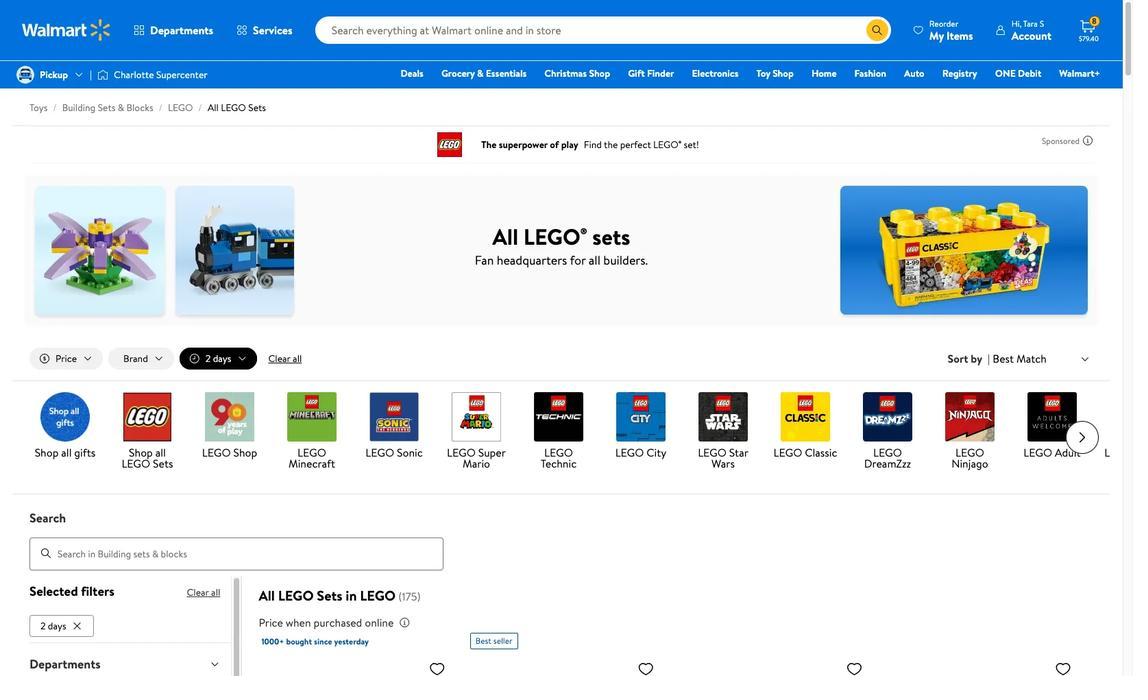 Task type: locate. For each thing, give the bounding box(es) containing it.
1 horizontal spatial departments
[[150, 23, 213, 38]]

lego city
[[615, 445, 667, 460]]

clear all up lego minecraft image on the left of page
[[268, 352, 302, 365]]

0 vertical spatial 2
[[206, 352, 211, 365]]

shop right christmas
[[589, 67, 610, 80]]

star
[[729, 445, 749, 460]]

1 horizontal spatial price
[[259, 615, 283, 630]]

sort by |
[[948, 351, 990, 366]]

lego inside lego ninjago
[[956, 445, 985, 460]]

lego super mario image
[[452, 392, 501, 442]]

lego inside lego star wars
[[698, 445, 727, 460]]

walmart+
[[1060, 67, 1100, 80]]

 image
[[16, 66, 34, 84]]

all inside all lego® sets fan headquarters for all builders.
[[589, 251, 601, 268]]

lego sonic link
[[359, 392, 430, 461]]

lego
[[168, 101, 193, 114], [221, 101, 246, 114], [202, 445, 231, 460], [298, 445, 326, 460], [366, 445, 394, 460], [447, 445, 476, 460], [544, 445, 573, 460], [615, 445, 644, 460], [698, 445, 727, 460], [774, 445, 802, 460], [874, 445, 902, 460], [956, 445, 985, 460], [1024, 445, 1053, 460], [1105, 445, 1133, 460], [122, 456, 150, 471], [278, 586, 314, 604], [360, 586, 396, 604]]

lego inside the lego minecraft
[[298, 445, 326, 460]]

best inside dropdown button
[[993, 351, 1014, 366]]

lego technic image
[[534, 392, 583, 442]]

electronics
[[692, 67, 739, 80]]

lego inside lego sonic link
[[366, 445, 394, 460]]

best match button
[[990, 350, 1094, 368]]

2 down 'selected'
[[40, 619, 46, 633]]

shop all lego sets link
[[112, 392, 183, 472]]

finder
[[647, 67, 674, 80]]

8
[[1092, 15, 1097, 27]]

all
[[208, 101, 219, 114], [493, 221, 518, 251], [259, 586, 275, 604]]

0 vertical spatial clear all
[[268, 352, 302, 365]]

lego inside 'lego city' link
[[615, 445, 644, 460]]

2 days inside dropdown button
[[206, 352, 231, 365]]

price when purchased online
[[259, 615, 394, 630]]

lego inside lego dreamzzz
[[874, 445, 902, 460]]

toy shop link
[[750, 66, 800, 81]]

1 / from the left
[[53, 101, 57, 114]]

clear all button up lego minecraft image on the left of page
[[263, 348, 307, 370]]

/ left all lego sets link
[[199, 101, 202, 114]]

lego minecraft link
[[276, 392, 348, 472]]

pickup
[[40, 68, 68, 82]]

electronics link
[[686, 66, 745, 81]]

selected
[[29, 582, 78, 600]]

| inside sort and filter section element
[[988, 351, 990, 366]]

0 horizontal spatial 2 days
[[40, 619, 66, 633]]

1 vertical spatial clear all
[[187, 585, 220, 599]]

2 up the lego shop image
[[206, 352, 211, 365]]

2 days button
[[29, 615, 94, 637]]

1 horizontal spatial &
[[477, 67, 484, 80]]

lego for lego star wars
[[698, 445, 727, 460]]

1 vertical spatial clear all button
[[187, 581, 220, 603]]

lego inside lego shop "link"
[[202, 445, 231, 460]]

1 vertical spatial &
[[118, 101, 124, 114]]

auto
[[904, 67, 925, 80]]

walmart image
[[22, 19, 111, 41]]

search icon image
[[872, 25, 883, 36]]

one
[[995, 67, 1016, 80]]

shop for lego shop
[[233, 445, 257, 460]]

all inside all lego® sets fan headquarters for all builders.
[[493, 221, 518, 251]]

clear down search in building sets & blocks search box at the left bottom
[[187, 585, 209, 599]]

lego inside lego classic link
[[774, 445, 802, 460]]

best match
[[993, 351, 1047, 366]]

0 horizontal spatial clear all button
[[187, 581, 220, 603]]

1 horizontal spatial clear all button
[[263, 348, 307, 370]]

christmas shop
[[545, 67, 610, 80]]

lego for lego
[[1105, 445, 1133, 460]]

lego for lego adult
[[1024, 445, 1053, 460]]

clear all button down search in building sets & blocks search box at the left bottom
[[187, 581, 220, 603]]

best left seller
[[476, 635, 492, 646]]

0 vertical spatial clear all button
[[263, 348, 307, 370]]

technic
[[541, 456, 577, 471]]

0 horizontal spatial all
[[208, 101, 219, 114]]

tara
[[1024, 17, 1038, 29]]

1 vertical spatial departments
[[29, 656, 101, 673]]

departments tab
[[19, 643, 231, 676]]

1 horizontal spatial best
[[993, 351, 1014, 366]]

| up building
[[90, 68, 92, 82]]

0 vertical spatial |
[[90, 68, 92, 82]]

lego star wars 501st clone troopers battle pack set 75345 image
[[888, 654, 1077, 676]]

| right by
[[988, 351, 990, 366]]

fashion link
[[849, 66, 893, 81]]

gift finder link
[[622, 66, 681, 81]]

clear inside sort and filter section element
[[268, 352, 290, 365]]

/ right toys
[[53, 101, 57, 114]]

0 horizontal spatial |
[[90, 68, 92, 82]]

lego for lego minecraft
[[298, 445, 326, 460]]

clear right 2 days dropdown button
[[268, 352, 290, 365]]

lego inside lego technic
[[544, 445, 573, 460]]

best for best match
[[993, 351, 1014, 366]]

city
[[647, 445, 667, 460]]

lego inside lego adult link
[[1024, 445, 1053, 460]]

1 vertical spatial search search field
[[13, 509, 1110, 570]]

1 horizontal spatial /
[[159, 101, 162, 114]]

lego for lego classic
[[774, 445, 802, 460]]

0 horizontal spatial /
[[53, 101, 57, 114]]

clear all inside sort and filter section element
[[268, 352, 302, 365]]

since
[[314, 635, 332, 647]]

best right by
[[993, 351, 1014, 366]]

lego inside lego super mario
[[447, 445, 476, 460]]

debit
[[1018, 67, 1042, 80]]

filters
[[81, 582, 114, 600]]

adult
[[1055, 445, 1081, 460]]

$79.40
[[1079, 34, 1099, 43]]

lego link right adult
[[1099, 392, 1133, 461]]

1 horizontal spatial 2
[[206, 352, 211, 365]]

home link
[[806, 66, 843, 81]]

applied filters section element
[[29, 582, 114, 600]]

8 $79.40
[[1079, 15, 1099, 43]]

1 vertical spatial best
[[476, 635, 492, 646]]

shop left gifts
[[35, 445, 59, 460]]

2 horizontal spatial all
[[493, 221, 518, 251]]

1 vertical spatial |
[[988, 351, 990, 366]]

& left "blocks"
[[118, 101, 124, 114]]

shop down shop all lego sets image
[[129, 445, 153, 460]]

days down 'selected'
[[48, 619, 66, 633]]

shop all gifts link
[[29, 392, 101, 461]]

next slide for chipmodulewithimages list image
[[1066, 421, 1099, 454]]

clear all down search in building sets & blocks search box at the left bottom
[[187, 585, 220, 599]]

0 vertical spatial clear
[[268, 352, 290, 365]]

1 horizontal spatial lego link
[[1099, 392, 1133, 461]]

1 horizontal spatial all
[[259, 586, 275, 604]]

best
[[993, 351, 1014, 366], [476, 635, 492, 646]]

Search search field
[[315, 16, 891, 44], [13, 509, 1110, 570]]

0 horizontal spatial departments
[[29, 656, 101, 673]]

lego shop
[[202, 445, 257, 460]]

wars
[[712, 456, 735, 471]]

lego shop image
[[205, 392, 254, 442]]

& right grocery on the top of page
[[477, 67, 484, 80]]

price
[[56, 352, 77, 365], [259, 615, 283, 630]]

0 horizontal spatial price
[[56, 352, 77, 365]]

1 horizontal spatial |
[[988, 351, 990, 366]]

price up shop all gifts image
[[56, 352, 77, 365]]

builders.
[[604, 251, 648, 268]]

for
[[570, 251, 586, 268]]

price button
[[29, 348, 103, 370]]

clear all
[[268, 352, 302, 365], [187, 585, 220, 599]]

shop inside "link"
[[233, 445, 257, 460]]

lego super mario link
[[441, 392, 512, 472]]

0 horizontal spatial 2
[[40, 619, 46, 633]]

0 vertical spatial &
[[477, 67, 484, 80]]

all down shop all lego sets image
[[155, 445, 166, 460]]

lego classic image
[[781, 392, 830, 442]]

1 vertical spatial price
[[259, 615, 283, 630]]

toy
[[757, 67, 770, 80]]

clear all button
[[263, 348, 307, 370], [187, 581, 220, 603]]

2 vertical spatial all
[[259, 586, 275, 604]]

0 horizontal spatial days
[[48, 619, 66, 633]]

1 vertical spatial 2 days
[[40, 619, 66, 633]]

&
[[477, 67, 484, 80], [118, 101, 124, 114]]

1000+ bought since yesterday
[[261, 635, 369, 647]]

shop down the lego shop image
[[233, 445, 257, 460]]

ninjago
[[952, 456, 988, 471]]

all left gifts
[[61, 445, 72, 460]]

best for best seller
[[476, 635, 492, 646]]

departments up supercenter
[[150, 23, 213, 38]]

lego for lego city
[[615, 445, 644, 460]]

shop
[[589, 67, 610, 80], [773, 67, 794, 80], [35, 445, 59, 460], [129, 445, 153, 460], [233, 445, 257, 460]]

toys
[[29, 101, 48, 114]]

0 horizontal spatial clear all
[[187, 585, 220, 599]]

all for lego
[[259, 586, 275, 604]]

0 vertical spatial departments
[[150, 23, 213, 38]]

2 days list item
[[29, 612, 96, 637]]

all up lego minecraft image on the left of page
[[293, 352, 302, 365]]

price for price
[[56, 352, 77, 365]]

1 horizontal spatial clear
[[268, 352, 290, 365]]

1 vertical spatial days
[[48, 619, 66, 633]]

sets
[[98, 101, 115, 114], [248, 101, 266, 114], [153, 456, 173, 471], [317, 586, 342, 604]]

price up 1000+
[[259, 615, 283, 630]]

shop for christmas shop
[[589, 67, 610, 80]]

0 horizontal spatial lego link
[[168, 101, 193, 114]]

lego for lego shop
[[202, 445, 231, 460]]

days up the lego shop image
[[213, 352, 231, 365]]

lego dreamzzz link
[[852, 392, 924, 472]]

departments button
[[19, 643, 231, 676]]

1 horizontal spatial 2 days
[[206, 352, 231, 365]]

 image
[[97, 68, 108, 82]]

lego for lego technic
[[544, 445, 573, 460]]

0 vertical spatial 2 days
[[206, 352, 231, 365]]

search
[[29, 509, 66, 527]]

0 vertical spatial all
[[208, 101, 219, 114]]

0 vertical spatial days
[[213, 352, 231, 365]]

1 vertical spatial 2
[[40, 619, 46, 633]]

days inside dropdown button
[[213, 352, 231, 365]]

lego link down supercenter
[[168, 101, 193, 114]]

headquarters
[[497, 251, 567, 268]]

shop right toy
[[773, 67, 794, 80]]

all right for
[[589, 251, 601, 268]]

shop all gifts image
[[40, 392, 90, 442]]

departments down 2 days button
[[29, 656, 101, 673]]

add to favorites list, lego harry potter dobby the house-elf building toy set, makes a great birthday and christmas gift, authentically detailed build and display model of a beloved character, 76421 image
[[429, 660, 446, 676]]

all inside shop all lego sets
[[155, 445, 166, 460]]

lego ideas the office 21336 us tv show series dunder mifflin scranton model building set, 15 characters minifigures, iconic gift for adults and teens image
[[679, 654, 868, 676]]

lego ninjago link
[[935, 392, 1006, 472]]

grocery
[[441, 67, 475, 80]]

0 vertical spatial price
[[56, 352, 77, 365]]

2 days up the lego shop image
[[206, 352, 231, 365]]

/ right "blocks"
[[159, 101, 162, 114]]

0 vertical spatial best
[[993, 351, 1014, 366]]

hi,
[[1012, 17, 1022, 29]]

1 vertical spatial clear
[[187, 585, 209, 599]]

add to favorites list, lego star wars 501st clone troopers battle pack set 75345 image
[[1055, 660, 1072, 676]]

all for lego®
[[493, 221, 518, 251]]

1 horizontal spatial clear all
[[268, 352, 302, 365]]

lego_adults_search_final image
[[1028, 392, 1077, 442]]

0 horizontal spatial best
[[476, 635, 492, 646]]

brand button
[[108, 348, 174, 370]]

2 days down 'selected'
[[40, 619, 66, 633]]

sort and filter section element
[[13, 337, 1110, 381]]

building
[[62, 101, 95, 114]]

all
[[589, 251, 601, 268], [293, 352, 302, 365], [61, 445, 72, 460], [155, 445, 166, 460], [211, 585, 220, 599]]

0 horizontal spatial clear
[[187, 585, 209, 599]]

brand
[[123, 352, 148, 365]]

2 horizontal spatial /
[[199, 101, 202, 114]]

1 vertical spatial lego link
[[1099, 392, 1133, 461]]

all lego sets in lego (175)
[[259, 586, 421, 604]]

lego adult
[[1024, 445, 1081, 460]]

minecraft
[[289, 456, 335, 471]]

1 horizontal spatial days
[[213, 352, 231, 365]]

1 vertical spatial all
[[493, 221, 518, 251]]

2 inside dropdown button
[[206, 352, 211, 365]]

price inside dropdown button
[[56, 352, 77, 365]]



Task type: vqa. For each thing, say whether or not it's contained in the screenshot.
Fashion link
yes



Task type: describe. For each thing, give the bounding box(es) containing it.
registry link
[[936, 66, 984, 81]]

match
[[1017, 351, 1047, 366]]

home
[[812, 67, 837, 80]]

my
[[930, 28, 944, 43]]

supercenter
[[156, 68, 208, 82]]

(175)
[[398, 589, 421, 604]]

fan
[[475, 251, 494, 268]]

lego for lego super mario
[[447, 445, 476, 460]]

lego for lego ninjago
[[956, 445, 985, 460]]

lego harry potter dobby the house-elf building toy set, makes a great birthday and christmas gift, authentically detailed build and display model of a beloved character, 76421 image
[[261, 654, 451, 676]]

super
[[478, 445, 506, 460]]

gifts
[[74, 445, 96, 460]]

account
[[1012, 28, 1052, 43]]

shop all lego sets
[[122, 445, 173, 471]]

all lego® sets fan headquarters for all builders.
[[475, 221, 648, 268]]

grocery & essentials
[[441, 67, 527, 80]]

lego for lego sonic
[[366, 445, 394, 460]]

gift
[[628, 67, 645, 80]]

mario
[[463, 456, 490, 471]]

best seller
[[476, 635, 513, 646]]

Search in Building sets & blocks search field
[[29, 537, 444, 570]]

search image
[[40, 548, 51, 559]]

ad disclaimer and feedback for skylinedisplayad image
[[1083, 135, 1094, 146]]

when
[[286, 615, 311, 630]]

all inside sort and filter section element
[[293, 352, 302, 365]]

lego dreamzzz image
[[863, 392, 913, 442]]

2 / from the left
[[159, 101, 162, 114]]

lego classic
[[774, 445, 838, 460]]

sort
[[948, 351, 968, 366]]

yesterday
[[334, 635, 369, 647]]

lego shop link
[[194, 392, 265, 461]]

reorder
[[930, 17, 959, 29]]

blocks
[[126, 101, 153, 114]]

all lego sets link
[[208, 101, 266, 114]]

one debit
[[995, 67, 1042, 80]]

add to favorites list, lego ideas the office 21336 us tv show series dunder mifflin scranton model building set, 15 characters minifigures, iconic gift for adults and teens image
[[846, 660, 863, 676]]

lego minecraft image
[[287, 392, 337, 442]]

price for price when purchased online
[[259, 615, 283, 630]]

reorder my items
[[930, 17, 973, 43]]

one debit link
[[989, 66, 1048, 81]]

all things lego®. fan headquarters for all builders. shop now image
[[24, 175, 1099, 326]]

lego dreamzzz
[[864, 445, 911, 471]]

lego ninjago image
[[945, 392, 995, 442]]

s
[[1040, 17, 1044, 29]]

bought
[[286, 635, 312, 647]]

gift finder
[[628, 67, 674, 80]]

lego minecraft the swamp adventure set 21240, creative toy with crafting table, mangrove tree and alex figure, great stocking stuffer for kids image
[[470, 654, 660, 676]]

auto link
[[898, 66, 931, 81]]

sponsored
[[1042, 135, 1080, 146]]

lego technic
[[541, 445, 577, 471]]

seller
[[493, 635, 513, 646]]

shop inside shop all lego sets
[[129, 445, 153, 460]]

shop all lego sets image
[[123, 392, 172, 442]]

lego inside shop all lego sets
[[122, 456, 150, 471]]

charlotte
[[114, 68, 154, 82]]

by
[[971, 351, 983, 366]]

christmas
[[545, 67, 587, 80]]

search search field containing search
[[13, 509, 1110, 570]]

grocery & essentials link
[[435, 66, 533, 81]]

shop for toy shop
[[773, 67, 794, 80]]

0 vertical spatial lego link
[[168, 101, 193, 114]]

lego sonic image
[[370, 392, 419, 442]]

lego®
[[524, 221, 587, 251]]

2 days button
[[179, 348, 257, 370]]

lego star wars image
[[699, 392, 748, 442]]

lego city link
[[605, 392, 677, 461]]

2 inside button
[[40, 619, 46, 633]]

essentials
[[486, 67, 527, 80]]

purchased
[[314, 615, 362, 630]]

services button
[[225, 14, 304, 47]]

hi, tara s account
[[1012, 17, 1052, 43]]

lego city image
[[616, 392, 666, 442]]

lego star wars link
[[688, 392, 759, 472]]

Walmart Site-Wide search field
[[315, 16, 891, 44]]

toys link
[[29, 101, 48, 114]]

in
[[346, 586, 357, 604]]

services
[[253, 23, 293, 38]]

online
[[365, 615, 394, 630]]

lego minecraft
[[289, 445, 335, 471]]

christmas shop link
[[538, 66, 616, 81]]

lego for lego dreamzzz
[[874, 445, 902, 460]]

departments button
[[122, 14, 225, 47]]

all down search in building sets & blocks search box at the left bottom
[[211, 585, 220, 599]]

lego technic link
[[523, 392, 594, 472]]

0 vertical spatial search search field
[[315, 16, 891, 44]]

departments inside popup button
[[150, 23, 213, 38]]

days inside button
[[48, 619, 66, 633]]

sets inside shop all lego sets
[[153, 456, 173, 471]]

sonic
[[397, 445, 423, 460]]

departments inside dropdown button
[[29, 656, 101, 673]]

deals
[[401, 67, 424, 80]]

dreamzzz
[[864, 456, 911, 471]]

0 horizontal spatial &
[[118, 101, 124, 114]]

toys / building sets & blocks / lego / all lego sets
[[29, 101, 266, 114]]

building sets & blocks link
[[62, 101, 153, 114]]

lego sonic
[[366, 445, 423, 460]]

legal information image
[[399, 617, 410, 628]]

3 / from the left
[[199, 101, 202, 114]]

add to favorites list, lego minecraft the swamp adventure set 21240, creative toy with crafting table, mangrove tree and alex figure, great stocking stuffer for kids image
[[638, 660, 654, 676]]

walmart+ link
[[1053, 66, 1107, 81]]

shop all gifts
[[35, 445, 96, 460]]

fashion
[[855, 67, 887, 80]]

sets
[[593, 221, 630, 251]]

toy shop
[[757, 67, 794, 80]]

registry
[[943, 67, 978, 80]]

2 days inside button
[[40, 619, 66, 633]]

lego classic link
[[770, 392, 841, 461]]

clear all button inside sort and filter section element
[[263, 348, 307, 370]]



